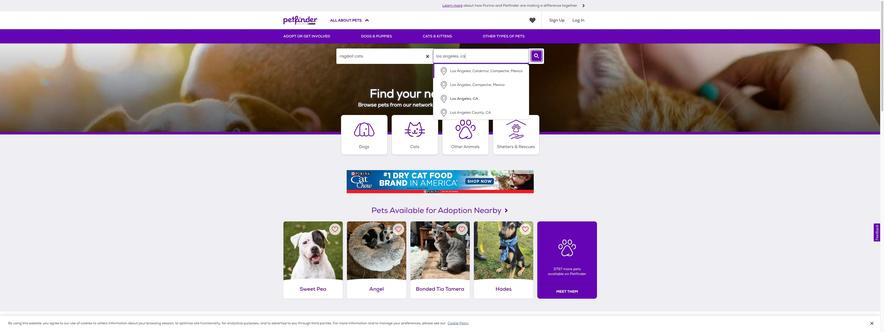 Task type: locate. For each thing, give the bounding box(es) containing it.
primary element
[[283, 29, 597, 43]]

privacy alert dialog
[[0, 317, 880, 333]]

hades, adoptable, baby male mixed breed & shepherd, in seattle, wa. image
[[474, 222, 533, 281]]



Task type: describe. For each thing, give the bounding box(es) containing it.
sweet pea, adoptable, adult female american bulldog & pit bull terrier, in seattle, wa. image
[[283, 222, 343, 281]]

favorite angel image
[[395, 226, 402, 233]]

Search Terrier, Kitten, etc. text field
[[336, 49, 432, 64]]

favorite sweet pea image
[[332, 226, 338, 233]]

bonded tia tamera, adoptable, young female domestic short hair, in seattle, wa. image
[[410, 222, 470, 281]]

petfinder logo image
[[283, 11, 317, 29]]

favorite bonded tia tamera image
[[459, 226, 465, 233]]

favorite hades image
[[522, 226, 529, 233]]

9c2b2 image
[[582, 4, 585, 7]]

angel, adoptable, adult female chihuahua & terrier, in seattle, wa. image
[[347, 222, 406, 281]]

advertisement element
[[347, 170, 534, 193]]

Enter City, State, or ZIP text field
[[433, 49, 529, 64]]

location search suggestions list box
[[433, 64, 529, 120]]



Task type: vqa. For each thing, say whether or not it's contained in the screenshot.
Advertisement Element
yes



